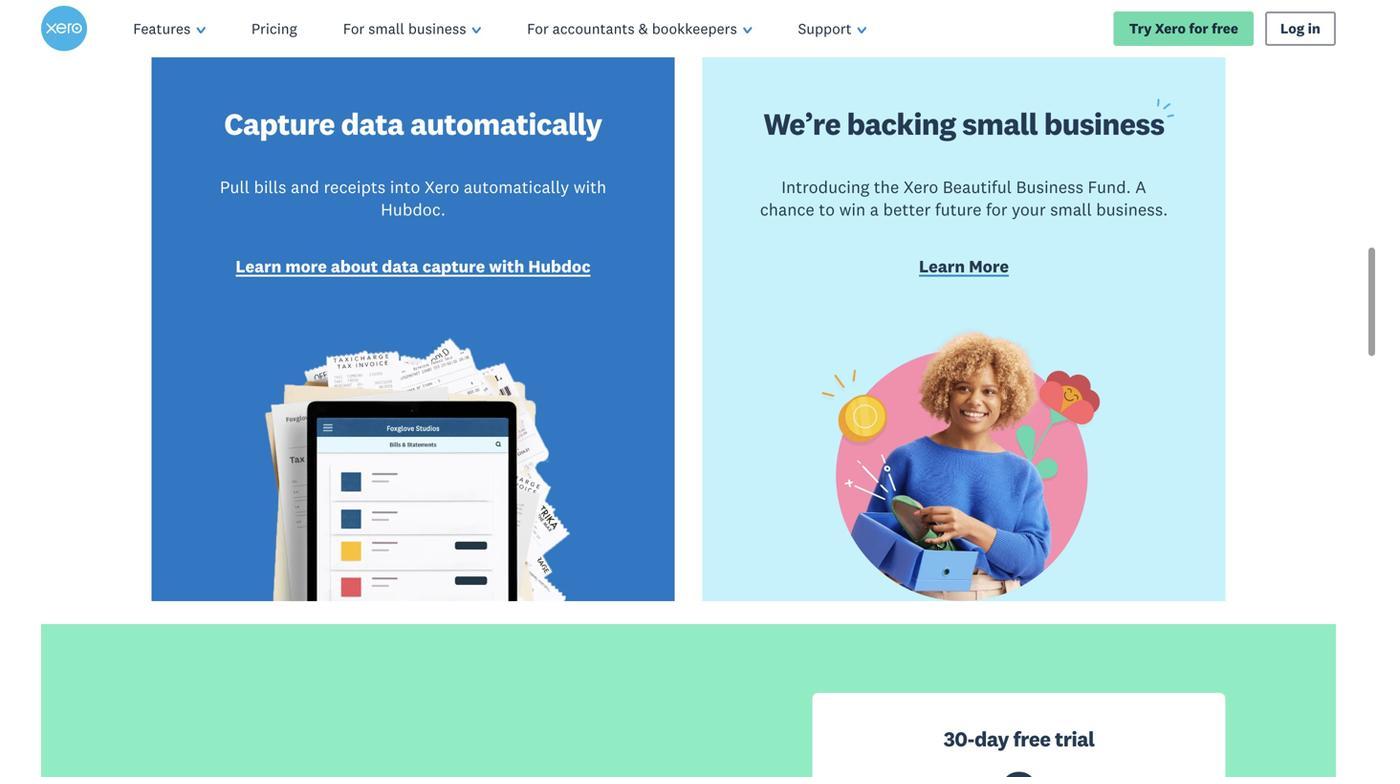 Task type: locate. For each thing, give the bounding box(es) containing it.
0 vertical spatial small
[[368, 19, 405, 38]]

try xero for free link
[[1114, 11, 1254, 46]]

a
[[870, 199, 879, 220]]

0 horizontal spatial small
[[368, 19, 405, 38]]

log in link
[[1266, 11, 1336, 46]]

xero inside the introducing the xero beautiful business fund. a chance to win a better future for your small business.
[[904, 177, 939, 198]]

0 vertical spatial data
[[341, 105, 404, 143]]

business.
[[1096, 199, 1168, 220]]

introducing the xero beautiful business fund. a chance to win a better future for your small business.
[[760, 177, 1168, 220]]

xero
[[1155, 20, 1186, 37], [425, 177, 460, 198], [904, 177, 939, 198]]

1 horizontal spatial free
[[1212, 20, 1239, 37]]

for accountants & bookkeepers button
[[504, 0, 775, 57]]

1 vertical spatial with
[[489, 256, 525, 277]]

2 vertical spatial small
[[1050, 199, 1092, 220]]

1 vertical spatial automatically
[[464, 177, 569, 198]]

a tablet device shows scanned bills and statements over a pile of paperwork image
[[207, 312, 620, 602]]

2 learn from the left
[[919, 256, 965, 277]]

automatically
[[410, 105, 602, 143], [464, 177, 569, 198]]

business
[[1016, 177, 1084, 198]]

future
[[935, 199, 982, 220]]

free right day
[[1014, 727, 1051, 753]]

1 horizontal spatial for
[[1189, 20, 1209, 37]]

free
[[1212, 20, 1239, 37], [1014, 727, 1051, 753]]

more
[[285, 256, 327, 277]]

0 horizontal spatial with
[[489, 256, 525, 277]]

2 for from the left
[[527, 19, 549, 38]]

free left log
[[1212, 20, 1239, 37]]

introducing
[[782, 177, 870, 198]]

xero homepage image
[[41, 6, 87, 52]]

data
[[341, 105, 404, 143], [382, 256, 419, 277]]

for right try
[[1189, 20, 1209, 37]]

backing
[[847, 105, 956, 143]]

0 horizontal spatial xero
[[425, 177, 460, 198]]

a retail store owner holds a shoe box and smiles at the camera image
[[813, 318, 1116, 602]]

1 vertical spatial small
[[963, 105, 1038, 143]]

data up receipts
[[341, 105, 404, 143]]

1 vertical spatial data
[[382, 256, 419, 277]]

with left hubdoc on the top left of page
[[489, 256, 525, 277]]

business
[[408, 19, 466, 38], [1044, 105, 1165, 143]]

capture
[[224, 105, 335, 143]]

learn more link
[[919, 255, 1009, 281]]

a
[[1136, 177, 1147, 198]]

for left 'accountants'
[[527, 19, 549, 38]]

win
[[840, 199, 866, 220]]

0 horizontal spatial business
[[408, 19, 466, 38]]

2 horizontal spatial xero
[[1155, 20, 1186, 37]]

1 learn from the left
[[236, 256, 282, 277]]

with
[[574, 177, 607, 198], [489, 256, 525, 277]]

for inside for small business dropdown button
[[343, 19, 365, 38]]

data right about
[[382, 256, 419, 277]]

for for for accountants & bookkeepers
[[527, 19, 549, 38]]

0 vertical spatial business
[[408, 19, 466, 38]]

1 vertical spatial free
[[1014, 727, 1051, 753]]

for
[[1189, 20, 1209, 37], [986, 199, 1008, 220]]

for small business
[[343, 19, 466, 38]]

0 vertical spatial with
[[574, 177, 607, 198]]

for down beautiful
[[986, 199, 1008, 220]]

1 horizontal spatial business
[[1044, 105, 1165, 143]]

bills
[[254, 177, 287, 198]]

0 horizontal spatial free
[[1014, 727, 1051, 753]]

0 horizontal spatial for
[[986, 199, 1008, 220]]

the
[[874, 177, 899, 198]]

for right pricing
[[343, 19, 365, 38]]

small
[[368, 19, 405, 38], [963, 105, 1038, 143], [1050, 199, 1092, 220]]

day
[[975, 727, 1009, 753]]

for
[[343, 19, 365, 38], [527, 19, 549, 38]]

0 horizontal spatial learn
[[236, 256, 282, 277]]

trial
[[1055, 727, 1095, 753]]

1 horizontal spatial for
[[527, 19, 549, 38]]

xero up better
[[904, 177, 939, 198]]

1 horizontal spatial learn
[[919, 256, 965, 277]]

learn left more
[[236, 256, 282, 277]]

log in
[[1281, 20, 1321, 37]]

xero right try
[[1155, 20, 1186, 37]]

xero inside "link"
[[1155, 20, 1186, 37]]

with up hubdoc on the top left of page
[[574, 177, 607, 198]]

for accountants & bookkeepers
[[527, 19, 737, 38]]

log
[[1281, 20, 1305, 37]]

xero inside pull bills and receipts into xero automatically with hubdoc.
[[425, 177, 460, 198]]

1 for from the left
[[343, 19, 365, 38]]

0 vertical spatial free
[[1212, 20, 1239, 37]]

learn more about data capture with hubdoc
[[236, 256, 591, 277]]

1 vertical spatial for
[[986, 199, 1008, 220]]

for small business button
[[320, 0, 504, 57]]

about
[[331, 256, 378, 277]]

2 horizontal spatial small
[[1050, 199, 1092, 220]]

1 vertical spatial business
[[1044, 105, 1165, 143]]

1 horizontal spatial with
[[574, 177, 607, 198]]

learn
[[236, 256, 282, 277], [919, 256, 965, 277]]

support
[[798, 19, 852, 38]]

hubdoc.
[[381, 199, 446, 220]]

xero up hubdoc.
[[425, 177, 460, 198]]

0 horizontal spatial for
[[343, 19, 365, 38]]

0 vertical spatial for
[[1189, 20, 1209, 37]]

&
[[639, 19, 648, 38]]

for inside dropdown button
[[527, 19, 549, 38]]

learn more
[[919, 256, 1009, 277]]

learn left the more
[[919, 256, 965, 277]]

automatically inside pull bills and receipts into xero automatically with hubdoc.
[[464, 177, 569, 198]]

your
[[1012, 199, 1046, 220]]

1 horizontal spatial xero
[[904, 177, 939, 198]]

1 horizontal spatial small
[[963, 105, 1038, 143]]



Task type: vqa. For each thing, say whether or not it's contained in the screenshot.
hubdoc
yes



Task type: describe. For each thing, give the bounding box(es) containing it.
better
[[883, 199, 931, 220]]

in
[[1308, 20, 1321, 37]]

for inside the introducing the xero beautiful business fund. a chance to win a better future for your small business.
[[986, 199, 1008, 220]]

30-
[[944, 727, 975, 753]]

small inside the introducing the xero beautiful business fund. a chance to win a better future for your small business.
[[1050, 199, 1092, 220]]

pricing
[[251, 19, 297, 38]]

pricing link
[[229, 0, 320, 57]]

we're backing small
[[764, 105, 1044, 143]]

with inside pull bills and receipts into xero automatically with hubdoc.
[[574, 177, 607, 198]]

learn for backing
[[919, 256, 965, 277]]

fund.
[[1088, 177, 1131, 198]]

hubdoc
[[528, 256, 591, 277]]

we're
[[764, 105, 841, 143]]

capture data automatically
[[224, 105, 602, 143]]

learn more about data capture with hubdoc link
[[236, 255, 591, 281]]

into
[[390, 177, 420, 198]]

small inside dropdown button
[[368, 19, 405, 38]]

features button
[[110, 0, 229, 57]]

for for for small business
[[343, 19, 365, 38]]

pull bills and receipts into xero automatically with hubdoc.
[[220, 177, 607, 220]]

features
[[133, 19, 191, 38]]

chance
[[760, 199, 815, 220]]

bookkeepers
[[652, 19, 737, 38]]

beautiful
[[943, 177, 1012, 198]]

free inside "link"
[[1212, 20, 1239, 37]]

business inside dropdown button
[[408, 19, 466, 38]]

try
[[1130, 20, 1152, 37]]

support button
[[775, 0, 890, 57]]

0 vertical spatial automatically
[[410, 105, 602, 143]]

learn for data
[[236, 256, 282, 277]]

30-day free trial
[[944, 727, 1095, 753]]

and
[[291, 177, 319, 198]]

try xero for free
[[1130, 20, 1239, 37]]

accountants
[[553, 19, 635, 38]]

pull
[[220, 177, 250, 198]]

accountants and bookkeepers standing next to each other image
[[813, 0, 1116, 22]]

capture
[[423, 256, 485, 277]]

more
[[969, 256, 1009, 277]]

receipts
[[324, 177, 386, 198]]

to
[[819, 199, 835, 220]]

for inside "link"
[[1189, 20, 1209, 37]]



